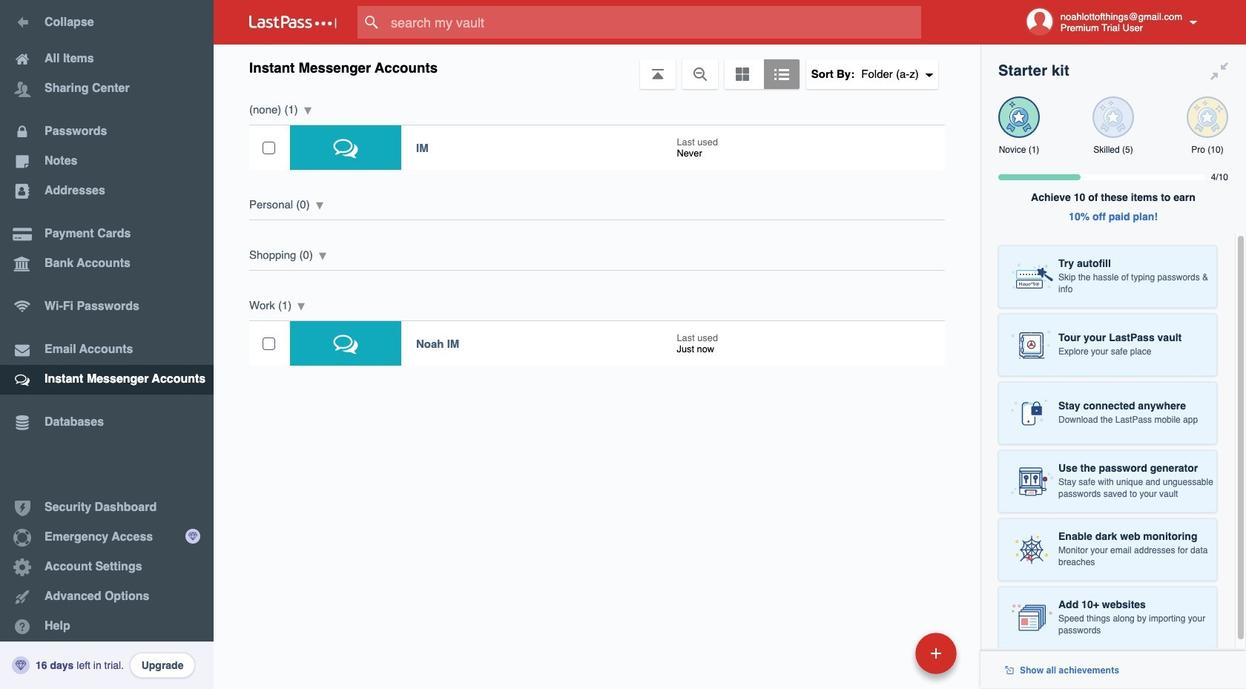 Task type: describe. For each thing, give the bounding box(es) containing it.
new item navigation
[[814, 629, 966, 689]]



Task type: locate. For each thing, give the bounding box(es) containing it.
vault options navigation
[[214, 45, 981, 89]]

search my vault text field
[[358, 6, 951, 39]]

Search search field
[[358, 6, 951, 39]]

main navigation navigation
[[0, 0, 214, 689]]

lastpass image
[[249, 16, 337, 29]]

new item element
[[814, 632, 963, 675]]



Task type: vqa. For each thing, say whether or not it's contained in the screenshot.
New item element
yes



